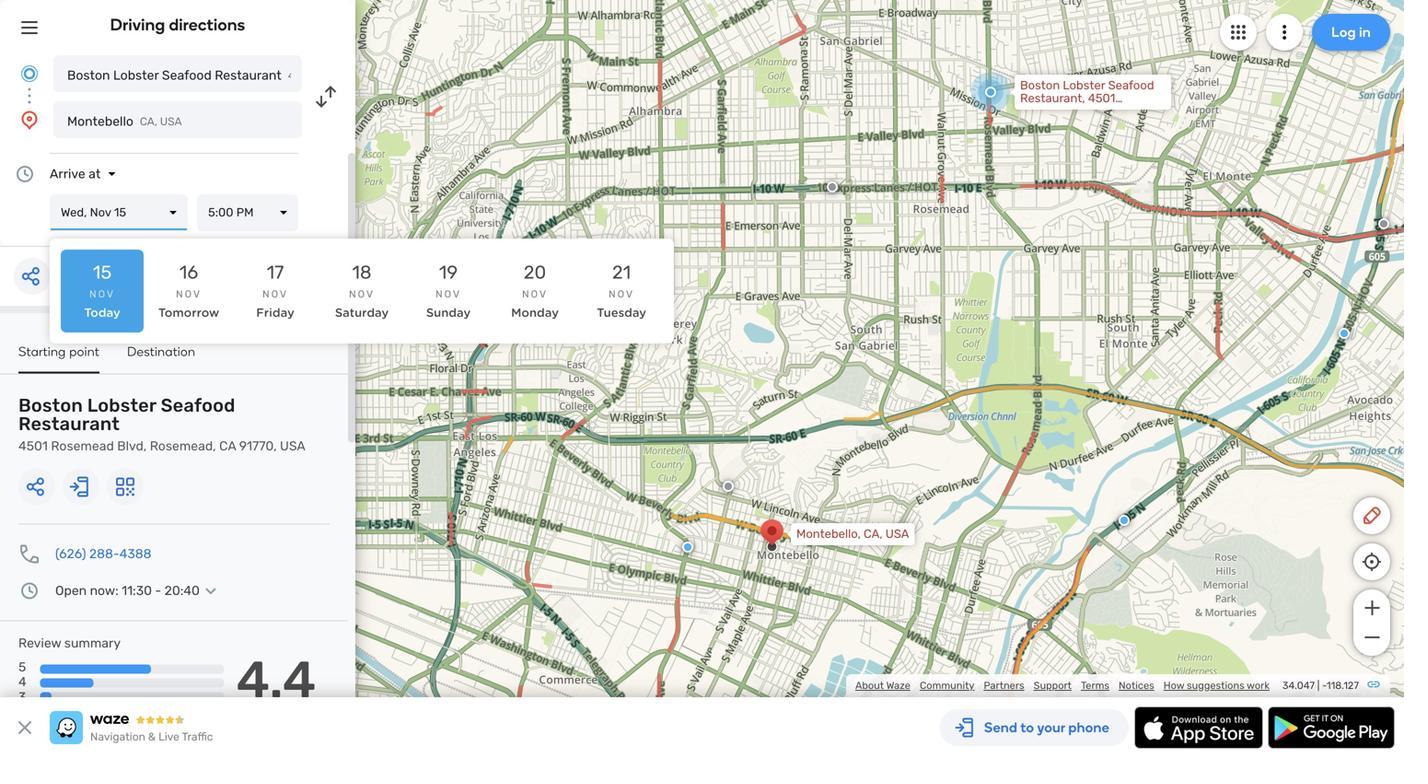 Task type: vqa. For each thing, say whether or not it's contained in the screenshot.
About Waze LINK on the bottom
yes



Task type: locate. For each thing, give the bounding box(es) containing it.
nov up saturday
[[349, 288, 375, 300]]

usa inside montebello ca, usa
[[160, 115, 182, 128]]

navigation & live traffic
[[90, 730, 213, 743]]

nov up friday
[[262, 288, 288, 300]]

pm
[[236, 205, 254, 220]]

288-
[[89, 546, 119, 561]]

nov for 16
[[176, 288, 202, 300]]

(626)
[[55, 546, 86, 561]]

nov for wed,
[[90, 205, 111, 220]]

(626) 288-4388
[[55, 546, 152, 561]]

restaurant up rosemead
[[18, 413, 120, 435]]

usa inside boston lobster seafood restaurant 4501 rosemead blvd, rosemead, ca 91770, usa
[[280, 438, 306, 454]]

1 vertical spatial 15
[[93, 262, 112, 283]]

1 vertical spatial boston
[[18, 395, 83, 416]]

lobster up blvd,
[[87, 395, 157, 416]]

- right 11:30
[[155, 583, 161, 598]]

0 vertical spatial boston
[[67, 68, 110, 83]]

0 vertical spatial restaurant
[[215, 68, 282, 83]]

0 horizontal spatial restaurant
[[18, 413, 120, 435]]

1 horizontal spatial -
[[1323, 679, 1327, 692]]

monday
[[511, 305, 559, 320]]

nov inside the 16 nov tomorrow
[[176, 288, 202, 300]]

nov up sunday
[[436, 288, 461, 300]]

1 vertical spatial usa
[[280, 438, 306, 454]]

nov inside 17 nov friday
[[262, 288, 288, 300]]

0 vertical spatial accident image
[[827, 181, 838, 192]]

boston for boston lobster seafood restaurant 4501 rosemead blvd, rosemead, ca 91770, usa
[[18, 395, 83, 416]]

nov for 19
[[436, 288, 461, 300]]

nov up monday
[[522, 288, 548, 300]]

0 vertical spatial seafood
[[162, 68, 212, 83]]

1 vertical spatial -
[[1323, 679, 1327, 692]]

support
[[1034, 679, 1072, 692]]

rosemead,
[[150, 438, 216, 454]]

17 nov friday
[[256, 262, 294, 320]]

starting point button
[[18, 344, 100, 373]]

nov up 'tuesday'
[[609, 288, 635, 300]]

4.4
[[236, 649, 316, 711]]

lobster
[[113, 68, 159, 83], [87, 395, 157, 416]]

91770,
[[239, 438, 277, 454]]

restaurant inside button
[[215, 68, 282, 83]]

1 vertical spatial restaurant
[[18, 413, 120, 435]]

review
[[18, 636, 61, 651]]

1 vertical spatial accident image
[[723, 481, 734, 492]]

lobster inside button
[[113, 68, 159, 83]]

friday
[[256, 305, 294, 320]]

at
[[89, 166, 101, 181]]

boston for boston lobster seafood restaurant
[[67, 68, 110, 83]]

point
[[69, 344, 100, 359]]

0 vertical spatial ca,
[[140, 115, 157, 128]]

21
[[612, 262, 631, 283]]

1 vertical spatial police image
[[682, 542, 694, 553]]

1 vertical spatial lobster
[[87, 395, 157, 416]]

how
[[1164, 679, 1185, 692]]

lobster inside boston lobster seafood restaurant 4501 rosemead blvd, rosemead, ca 91770, usa
[[87, 395, 157, 416]]

review summary
[[18, 636, 121, 651]]

nov inside 21 nov tuesday
[[609, 288, 635, 300]]

1 horizontal spatial ca,
[[864, 527, 883, 541]]

118.127
[[1327, 679, 1359, 692]]

ca
[[219, 438, 236, 454]]

20:40
[[165, 583, 200, 598]]

destination button
[[127, 344, 195, 372]]

restaurant for boston lobster seafood restaurant
[[215, 68, 282, 83]]

accident image
[[1379, 218, 1390, 229]]

0 vertical spatial 15
[[114, 205, 126, 220]]

ca,
[[140, 115, 157, 128], [864, 527, 883, 541]]

1 vertical spatial seafood
[[161, 395, 235, 416]]

0 horizontal spatial -
[[155, 583, 161, 598]]

1 horizontal spatial 15
[[114, 205, 126, 220]]

ca, right montebello
[[140, 115, 157, 128]]

lobster up montebello ca, usa
[[113, 68, 159, 83]]

0 vertical spatial usa
[[160, 115, 182, 128]]

boston up 4501
[[18, 395, 83, 416]]

arrive at
[[50, 166, 101, 181]]

support link
[[1034, 679, 1072, 692]]

18
[[352, 262, 372, 283]]

nov
[[90, 205, 111, 220], [89, 288, 115, 300], [176, 288, 202, 300], [262, 288, 288, 300], [349, 288, 375, 300], [436, 288, 461, 300], [522, 288, 548, 300], [609, 288, 635, 300]]

34.047
[[1283, 679, 1315, 692]]

(626) 288-4388 link
[[55, 546, 152, 561]]

seafood up rosemead,
[[161, 395, 235, 416]]

4501
[[18, 438, 48, 454]]

partners
[[984, 679, 1025, 692]]

boston
[[67, 68, 110, 83], [18, 395, 83, 416]]

2 horizontal spatial usa
[[886, 527, 910, 541]]

work
[[1247, 679, 1270, 692]]

0 vertical spatial -
[[155, 583, 161, 598]]

nov inside 15 nov today
[[89, 288, 115, 300]]

zoom in image
[[1361, 597, 1384, 619]]

link image
[[1367, 677, 1382, 692]]

usa down boston lobster seafood restaurant
[[160, 115, 182, 128]]

boston inside button
[[67, 68, 110, 83]]

usa right 91770,
[[280, 438, 306, 454]]

-
[[155, 583, 161, 598], [1323, 679, 1327, 692]]

nov for 17
[[262, 288, 288, 300]]

boston up montebello
[[67, 68, 110, 83]]

community link
[[920, 679, 975, 692]]

- right '|'
[[1323, 679, 1327, 692]]

about waze link
[[856, 679, 911, 692]]

montebello ca, usa
[[67, 114, 182, 129]]

lobster for boston lobster seafood restaurant 4501 rosemead blvd, rosemead, ca 91770, usa
[[87, 395, 157, 416]]

0 horizontal spatial 15
[[93, 262, 112, 283]]

restaurant down directions
[[215, 68, 282, 83]]

0 vertical spatial lobster
[[113, 68, 159, 83]]

15 right wed, at the left
[[114, 205, 126, 220]]

boston lobster seafood restaurant 4501 rosemead blvd, rosemead, ca 91770, usa
[[18, 395, 306, 454]]

17
[[267, 262, 284, 283]]

montebello, ca, usa
[[797, 527, 910, 541]]

0 horizontal spatial accident image
[[723, 481, 734, 492]]

15
[[114, 205, 126, 220], [93, 262, 112, 283]]

usa for montebello,
[[886, 527, 910, 541]]

blvd,
[[117, 438, 147, 454]]

15 up today at the top of the page
[[93, 262, 112, 283]]

nov inside the 20 nov monday
[[522, 288, 548, 300]]

1 horizontal spatial restaurant
[[215, 68, 282, 83]]

arrive
[[50, 166, 85, 181]]

1 horizontal spatial usa
[[280, 438, 306, 454]]

restaurant for boston lobster seafood restaurant 4501 rosemead blvd, rosemead, ca 91770, usa
[[18, 413, 120, 435]]

2 vertical spatial usa
[[886, 527, 910, 541]]

1 horizontal spatial police image
[[1119, 515, 1130, 526]]

0 horizontal spatial usa
[[160, 115, 182, 128]]

0 horizontal spatial ca,
[[140, 115, 157, 128]]

20 nov monday
[[511, 262, 559, 320]]

police image
[[1119, 515, 1130, 526], [682, 542, 694, 553]]

usa right montebello,
[[886, 527, 910, 541]]

ca, right montebello,
[[864, 527, 883, 541]]

nov right wed, at the left
[[90, 205, 111, 220]]

seafood inside boston lobster seafood restaurant button
[[162, 68, 212, 83]]

boston inside boston lobster seafood restaurant 4501 rosemead blvd, rosemead, ca 91770, usa
[[18, 395, 83, 416]]

restaurant inside boston lobster seafood restaurant 4501 rosemead blvd, rosemead, ca 91770, usa
[[18, 413, 120, 435]]

18 option
[[321, 250, 403, 332]]

how suggestions work link
[[1164, 679, 1270, 692]]

wed, nov 15
[[61, 205, 126, 220]]

location image
[[18, 109, 41, 131]]

nov up today at the top of the page
[[89, 288, 115, 300]]

terms link
[[1081, 679, 1110, 692]]

ca, inside montebello ca, usa
[[140, 115, 157, 128]]

boston lobster seafood restaurant button
[[53, 55, 302, 92]]

1 vertical spatial ca,
[[864, 527, 883, 541]]

wed, nov 15 list box
[[50, 194, 188, 231]]

nov inside 18 nov saturday
[[349, 288, 375, 300]]

accident image
[[827, 181, 838, 192], [723, 481, 734, 492]]

seafood inside boston lobster seafood restaurant 4501 rosemead blvd, rosemead, ca 91770, usa
[[161, 395, 235, 416]]

seafood down 'driving directions' on the left
[[162, 68, 212, 83]]

x image
[[14, 717, 36, 739]]

seafood
[[162, 68, 212, 83], [161, 395, 235, 416]]

nov inside 19 nov sunday
[[436, 288, 461, 300]]

16 nov tomorrow
[[158, 262, 219, 320]]

17 option
[[234, 250, 317, 332]]

partners link
[[984, 679, 1025, 692]]

5:00 pm
[[208, 205, 254, 220]]

nov inside list box
[[90, 205, 111, 220]]

15 inside list box
[[114, 205, 126, 220]]

open
[[55, 583, 87, 598]]

driving directions
[[110, 15, 245, 35]]

restaurant
[[215, 68, 282, 83], [18, 413, 120, 435]]

usa
[[160, 115, 182, 128], [280, 438, 306, 454], [886, 527, 910, 541]]

nov up tomorrow
[[176, 288, 202, 300]]

0 vertical spatial police image
[[1119, 515, 1130, 526]]

15 nov today
[[84, 262, 120, 320]]

1 horizontal spatial accident image
[[827, 181, 838, 192]]



Task type: describe. For each thing, give the bounding box(es) containing it.
20
[[524, 262, 546, 283]]

nov for 20
[[522, 288, 548, 300]]

summary
[[64, 636, 121, 651]]

5 4 3
[[18, 660, 26, 704]]

now:
[[90, 583, 119, 598]]

pencil image
[[1361, 505, 1383, 527]]

montebello
[[67, 114, 133, 129]]

11:30
[[122, 583, 152, 598]]

starting
[[18, 344, 66, 359]]

call image
[[18, 543, 41, 565]]

traffic
[[182, 730, 213, 743]]

terms
[[1081, 679, 1110, 692]]

nov for 21
[[609, 288, 635, 300]]

directions
[[169, 15, 245, 35]]

4
[[18, 674, 26, 690]]

3
[[18, 689, 26, 704]]

15 option
[[61, 250, 144, 332]]

19 nov sunday
[[426, 262, 471, 320]]

montebello,
[[797, 527, 861, 541]]

21 nov tuesday
[[597, 262, 646, 320]]

|
[[1318, 679, 1320, 692]]

community
[[920, 679, 975, 692]]

destination
[[127, 344, 195, 359]]

clock image
[[18, 580, 41, 602]]

tuesday
[[597, 305, 646, 320]]

5
[[18, 660, 26, 675]]

nov for 15
[[89, 288, 115, 300]]

today
[[84, 305, 120, 320]]

21 option
[[580, 250, 663, 332]]

18 nov saturday
[[335, 262, 389, 320]]

current location image
[[18, 63, 41, 85]]

about waze community partners support terms notices how suggestions work
[[856, 679, 1270, 692]]

16 option
[[147, 250, 230, 332]]

wed,
[[61, 205, 87, 220]]

notices
[[1119, 679, 1155, 692]]

5:00
[[208, 205, 234, 220]]

notices link
[[1119, 679, 1155, 692]]

15 inside 15 nov today
[[93, 262, 112, 283]]

5:00 pm list box
[[197, 194, 298, 231]]

seafood for boston lobster seafood restaurant
[[162, 68, 212, 83]]

16
[[179, 262, 198, 283]]

chevron down image
[[200, 583, 222, 598]]

sunday
[[426, 305, 471, 320]]

seafood for boston lobster seafood restaurant 4501 rosemead blvd, rosemead, ca 91770, usa
[[161, 395, 235, 416]]

4388
[[119, 546, 152, 561]]

waze
[[887, 679, 911, 692]]

usa for montebello
[[160, 115, 182, 128]]

clock image
[[14, 163, 36, 185]]

zoom out image
[[1361, 626, 1384, 648]]

19
[[439, 262, 458, 283]]

nov for 18
[[349, 288, 375, 300]]

rosemead
[[51, 438, 114, 454]]

about
[[856, 679, 884, 692]]

open now: 11:30 - 20:40 button
[[55, 583, 222, 598]]

live
[[158, 730, 179, 743]]

&
[[148, 730, 156, 743]]

police image
[[1339, 328, 1350, 339]]

34.047 | -118.127
[[1283, 679, 1359, 692]]

saturday
[[335, 305, 389, 320]]

20 option
[[494, 250, 577, 332]]

navigation
[[90, 730, 145, 743]]

driving
[[110, 15, 165, 35]]

suggestions
[[1187, 679, 1245, 692]]

starting point
[[18, 344, 100, 359]]

19 option
[[407, 250, 490, 332]]

tomorrow
[[158, 305, 219, 320]]

0 horizontal spatial police image
[[682, 542, 694, 553]]

ca, for montebello
[[140, 115, 157, 128]]

lobster for boston lobster seafood restaurant
[[113, 68, 159, 83]]

open now: 11:30 - 20:40
[[55, 583, 200, 598]]

ca, for montebello,
[[864, 527, 883, 541]]

boston lobster seafood restaurant
[[67, 68, 282, 83]]



